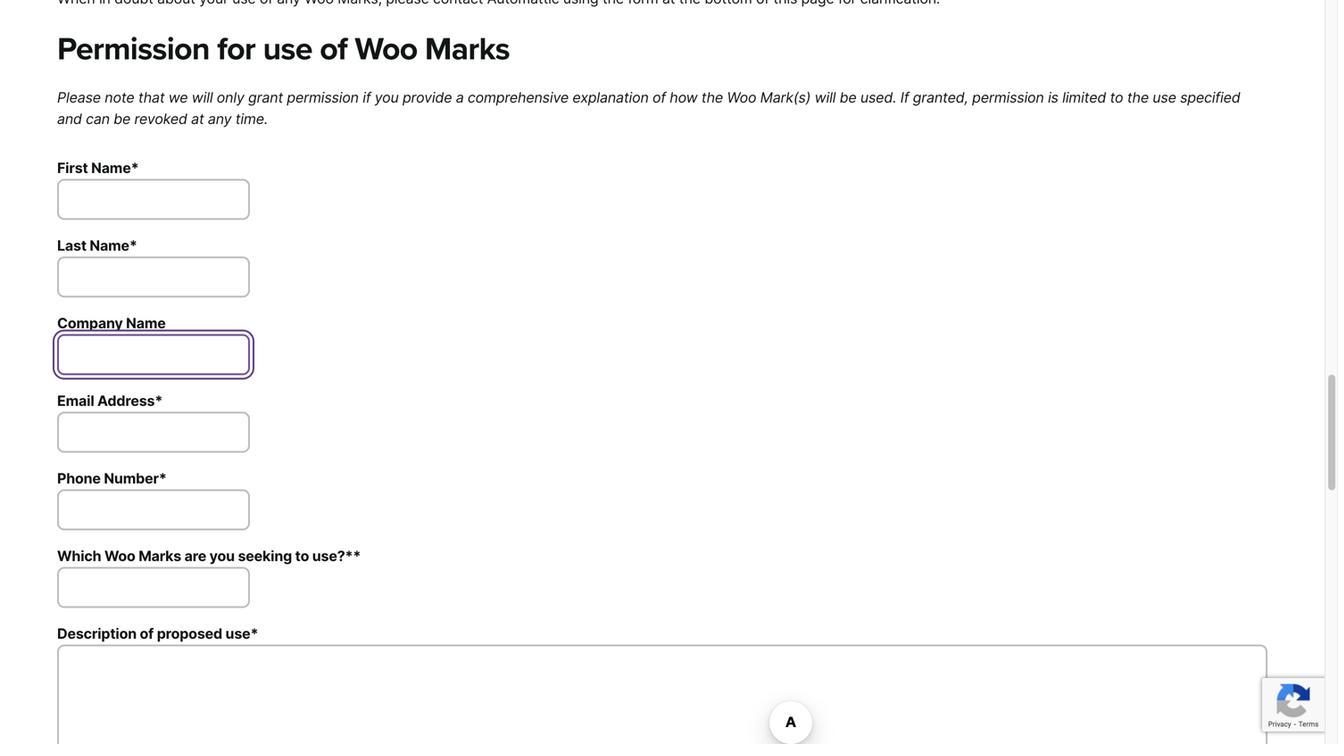 Task type: describe. For each thing, give the bounding box(es) containing it.
0 horizontal spatial marks
[[139, 548, 181, 565]]

if
[[363, 89, 371, 106]]

at
[[191, 110, 204, 128]]

company name
[[57, 315, 166, 332]]

if
[[901, 89, 909, 106]]

can
[[86, 110, 110, 128]]

address
[[97, 392, 155, 410]]

1 horizontal spatial be
[[840, 89, 857, 106]]

limited
[[1063, 89, 1107, 106]]

explanation
[[573, 89, 649, 106]]

permission inside if granted, permission is limited to the use specified and can be revoked at any time.
[[973, 89, 1044, 106]]

name for last name
[[90, 237, 129, 254]]

granted,
[[913, 89, 969, 106]]

proposed
[[157, 625, 222, 643]]

0 vertical spatial you
[[375, 89, 399, 106]]

to inside if granted, permission is limited to the use specified and can be revoked at any time.
[[1110, 89, 1124, 106]]

phone number *
[[57, 470, 167, 487]]

0 horizontal spatial of
[[140, 625, 154, 643]]

grant
[[248, 89, 283, 106]]

if granted, permission is limited to the use specified and can be revoked at any time.
[[57, 89, 1241, 128]]

1 horizontal spatial use
[[263, 31, 312, 68]]

are
[[185, 548, 206, 565]]

is
[[1048, 89, 1059, 106]]

phone
[[57, 470, 101, 487]]

be inside if granted, permission is limited to the use specified and can be revoked at any time.
[[114, 110, 131, 128]]

revoked
[[134, 110, 187, 128]]

1 horizontal spatial of
[[320, 31, 347, 68]]

1 horizontal spatial woo
[[355, 31, 417, 68]]

2 will from the left
[[815, 89, 836, 106]]

1 horizontal spatial marks
[[425, 31, 510, 68]]

which woo marks are you seeking to use?* *
[[57, 548, 361, 565]]

* for first name *
[[131, 159, 139, 177]]

and
[[57, 110, 82, 128]]

which
[[57, 548, 101, 565]]

comprehensive
[[468, 89, 569, 106]]

1 permission from the left
[[287, 89, 359, 106]]

company
[[57, 315, 123, 332]]

* for last name *
[[129, 237, 137, 254]]

email
[[57, 392, 94, 410]]

* for email address *
[[155, 392, 163, 410]]

0 horizontal spatial to
[[295, 548, 309, 565]]

the inside if granted, permission is limited to the use specified and can be revoked at any time.
[[1128, 89, 1149, 106]]

description of proposed use *
[[57, 625, 258, 643]]

time.
[[235, 110, 268, 128]]

first
[[57, 159, 88, 177]]



Task type: vqa. For each thing, say whether or not it's contained in the screenshot.
* associated with Last Name *
yes



Task type: locate. For each thing, give the bounding box(es) containing it.
2 vertical spatial use
[[226, 625, 251, 643]]

that
[[138, 89, 165, 106]]

seeking
[[238, 548, 292, 565]]

use left specified at right top
[[1153, 89, 1177, 106]]

name
[[91, 159, 131, 177], [90, 237, 129, 254], [126, 315, 166, 332]]

* for phone number *
[[159, 470, 167, 487]]

you
[[375, 89, 399, 106], [210, 548, 235, 565]]

1 horizontal spatial you
[[375, 89, 399, 106]]

be
[[840, 89, 857, 106], [114, 110, 131, 128]]

we
[[169, 89, 188, 106]]

to right limited
[[1110, 89, 1124, 106]]

be left used.
[[840, 89, 857, 106]]

0 vertical spatial use
[[263, 31, 312, 68]]

permission for use of woo marks
[[57, 31, 510, 68]]

0 vertical spatial of
[[320, 31, 347, 68]]

0 vertical spatial woo
[[355, 31, 417, 68]]

the
[[702, 89, 723, 106], [1128, 89, 1149, 106]]

provide
[[403, 89, 452, 106]]

will up at
[[192, 89, 213, 106]]

1 vertical spatial to
[[295, 548, 309, 565]]

permission left is
[[973, 89, 1044, 106]]

use?*
[[312, 548, 353, 565]]

None text field
[[57, 179, 250, 220], [57, 567, 250, 608], [57, 179, 250, 220], [57, 567, 250, 608]]

name right first
[[91, 159, 131, 177]]

2 horizontal spatial woo
[[727, 89, 757, 106]]

0 horizontal spatial permission
[[287, 89, 359, 106]]

for
[[217, 31, 255, 68]]

marks up the a
[[425, 31, 510, 68]]

number
[[104, 470, 159, 487]]

1 vertical spatial you
[[210, 548, 235, 565]]

mark(s)
[[761, 89, 811, 106]]

marks left the are
[[139, 548, 181, 565]]

*
[[131, 159, 139, 177], [129, 237, 137, 254], [155, 392, 163, 410], [159, 470, 167, 487], [353, 548, 361, 565], [251, 625, 258, 643]]

woo right which
[[104, 548, 135, 565]]

to left use?*
[[295, 548, 309, 565]]

be down note
[[114, 110, 131, 128]]

name for first name
[[91, 159, 131, 177]]

0 vertical spatial marks
[[425, 31, 510, 68]]

please note that we will only grant permission if you provide a comprehensive explanation of how the woo mark(s) will be used.
[[57, 89, 901, 106]]

1 horizontal spatial will
[[815, 89, 836, 106]]

first name *
[[57, 159, 139, 177]]

use inside if granted, permission is limited to the use specified and can be revoked at any time.
[[1153, 89, 1177, 106]]

0 horizontal spatial you
[[210, 548, 235, 565]]

use
[[263, 31, 312, 68], [1153, 89, 1177, 106], [226, 625, 251, 643]]

1 vertical spatial name
[[90, 237, 129, 254]]

0 horizontal spatial be
[[114, 110, 131, 128]]

any
[[208, 110, 232, 128]]

2 vertical spatial of
[[140, 625, 154, 643]]

to
[[1110, 89, 1124, 106], [295, 548, 309, 565]]

woo
[[355, 31, 417, 68], [727, 89, 757, 106], [104, 548, 135, 565]]

0 vertical spatial to
[[1110, 89, 1124, 106]]

name right last
[[90, 237, 129, 254]]

marks
[[425, 31, 510, 68], [139, 548, 181, 565]]

2 vertical spatial woo
[[104, 548, 135, 565]]

permission
[[287, 89, 359, 106], [973, 89, 1044, 106]]

woo left mark(s) on the right of page
[[727, 89, 757, 106]]

will
[[192, 89, 213, 106], [815, 89, 836, 106]]

1 horizontal spatial permission
[[973, 89, 1044, 106]]

permission left if
[[287, 89, 359, 106]]

email address *
[[57, 392, 163, 410]]

how
[[670, 89, 698, 106]]

0 horizontal spatial the
[[702, 89, 723, 106]]

used.
[[861, 89, 897, 106]]

1 will from the left
[[192, 89, 213, 106]]

Company Name text field
[[57, 334, 250, 375]]

0 horizontal spatial will
[[192, 89, 213, 106]]

woo up if
[[355, 31, 417, 68]]

1 vertical spatial use
[[1153, 89, 1177, 106]]

0 vertical spatial name
[[91, 159, 131, 177]]

last name *
[[57, 237, 137, 254]]

2 horizontal spatial of
[[653, 89, 666, 106]]

you right the are
[[210, 548, 235, 565]]

last
[[57, 237, 87, 254]]

will right mark(s) on the right of page
[[815, 89, 836, 106]]

1 the from the left
[[702, 89, 723, 106]]

1 vertical spatial be
[[114, 110, 131, 128]]

a
[[456, 89, 464, 106]]

permission
[[57, 31, 210, 68]]

2 vertical spatial name
[[126, 315, 166, 332]]

the right how
[[702, 89, 723, 106]]

1 horizontal spatial to
[[1110, 89, 1124, 106]]

only
[[217, 89, 244, 106]]

None text field
[[57, 257, 250, 298], [57, 412, 250, 453], [57, 490, 250, 531], [57, 257, 250, 298], [57, 412, 250, 453], [57, 490, 250, 531]]

0 vertical spatial be
[[840, 89, 857, 106]]

0 horizontal spatial woo
[[104, 548, 135, 565]]

0 horizontal spatial use
[[226, 625, 251, 643]]

description
[[57, 625, 137, 643]]

1 vertical spatial of
[[653, 89, 666, 106]]

name up company name text box
[[126, 315, 166, 332]]

use right for
[[263, 31, 312, 68]]

2 the from the left
[[1128, 89, 1149, 106]]

use right proposed
[[226, 625, 251, 643]]

specified
[[1181, 89, 1241, 106]]

2 horizontal spatial use
[[1153, 89, 1177, 106]]

2 permission from the left
[[973, 89, 1044, 106]]

note
[[105, 89, 134, 106]]

1 vertical spatial marks
[[139, 548, 181, 565]]

1 horizontal spatial the
[[1128, 89, 1149, 106]]

please
[[57, 89, 101, 106]]

you right if
[[375, 89, 399, 106]]

1 vertical spatial woo
[[727, 89, 757, 106]]

of
[[320, 31, 347, 68], [653, 89, 666, 106], [140, 625, 154, 643]]

the right limited
[[1128, 89, 1149, 106]]



